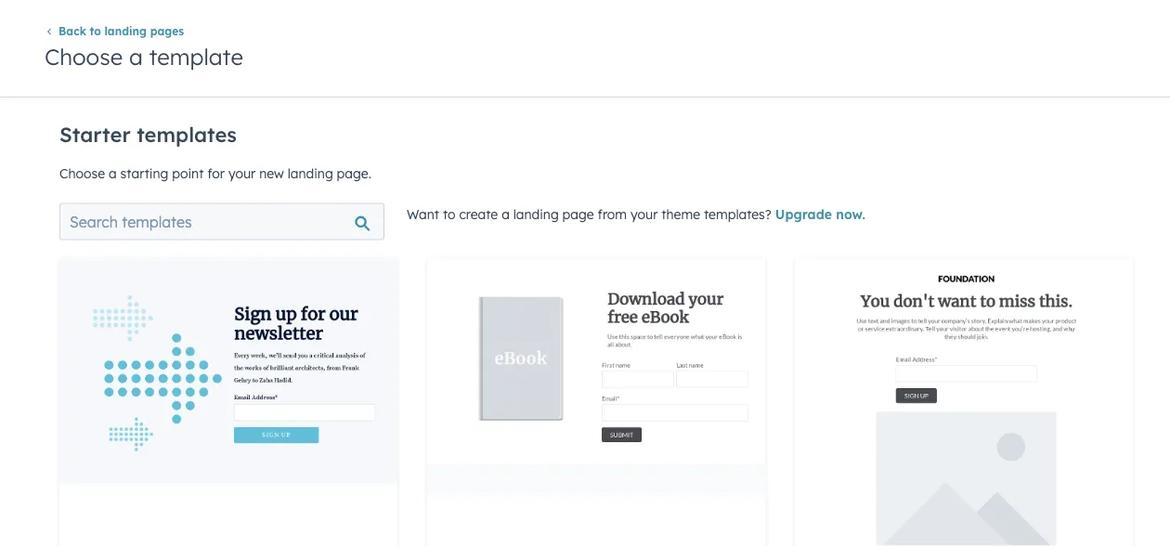 Task type: locate. For each thing, give the bounding box(es) containing it.
0 vertical spatial to
[[90, 24, 101, 38]]

template search bar search field
[[59, 203, 385, 240]]

from
[[598, 206, 627, 222]]

a left the starting
[[109, 165, 117, 181]]

new
[[259, 165, 284, 181]]

landing right new
[[288, 165, 333, 181]]

starter
[[59, 122, 131, 147]]

0 vertical spatial choose
[[45, 42, 123, 70]]

choose inside 'template selection page description' element
[[59, 165, 105, 181]]

a
[[129, 42, 143, 70], [109, 165, 117, 181], [502, 206, 510, 222]]

a down "back to landing pages"
[[129, 42, 143, 70]]

2 vertical spatial landing
[[513, 206, 559, 222]]

create
[[459, 206, 498, 222]]

0 vertical spatial your
[[228, 165, 256, 181]]

landing left page
[[513, 206, 559, 222]]

upgrade now. button
[[775, 206, 866, 222]]

your right for
[[228, 165, 256, 181]]

2 horizontal spatial a
[[502, 206, 510, 222]]

landing up choose a template
[[105, 24, 147, 38]]

a for starting
[[109, 165, 117, 181]]

want
[[407, 206, 439, 222]]

preview image for 'architecture - newsletter' template image
[[59, 259, 398, 547]]

1 horizontal spatial landing
[[288, 165, 333, 181]]

your inside 'template selection page description' element
[[228, 165, 256, 181]]

your right from
[[631, 206, 658, 222]]

landing
[[105, 24, 147, 38], [288, 165, 333, 181], [513, 206, 559, 222]]

pages
[[150, 24, 184, 38]]

choose down starter
[[59, 165, 105, 181]]

1 horizontal spatial to
[[443, 206, 456, 222]]

0 vertical spatial landing
[[105, 24, 147, 38]]

to right the back
[[90, 24, 101, 38]]

preview image for 'basic - ebook offer' template image
[[427, 259, 765, 547]]

2 vertical spatial a
[[502, 206, 510, 222]]

starting
[[120, 165, 168, 181]]

0 vertical spatial a
[[129, 42, 143, 70]]

choose for choose a template
[[45, 42, 123, 70]]

theme
[[662, 206, 700, 222]]

want to create a landing page from your theme templates? upgrade now.
[[407, 206, 866, 222]]

choose for choose a starting point for your new landing page.
[[59, 165, 105, 181]]

templates?
[[704, 206, 772, 222]]

0 horizontal spatial to
[[90, 24, 101, 38]]

upgrade
[[775, 206, 832, 222]]

now.
[[836, 206, 866, 222]]

0 horizontal spatial your
[[228, 165, 256, 181]]

0 horizontal spatial a
[[109, 165, 117, 181]]

a right create
[[502, 206, 510, 222]]

1 vertical spatial your
[[631, 206, 658, 222]]

choose down the back
[[45, 42, 123, 70]]

1 vertical spatial choose
[[59, 165, 105, 181]]

to
[[90, 24, 101, 38], [443, 206, 456, 222]]

1 horizontal spatial a
[[129, 42, 143, 70]]

1 vertical spatial landing
[[288, 165, 333, 181]]

1 horizontal spatial your
[[631, 206, 658, 222]]

to right 'want'
[[443, 206, 456, 222]]

2 horizontal spatial landing
[[513, 206, 559, 222]]

your
[[228, 165, 256, 181], [631, 206, 658, 222]]

1 vertical spatial to
[[443, 206, 456, 222]]

templates
[[137, 122, 237, 147]]

1 vertical spatial a
[[109, 165, 117, 181]]

choose
[[45, 42, 123, 70], [59, 165, 105, 181]]



Task type: describe. For each thing, give the bounding box(es) containing it.
back to landing pages
[[59, 24, 184, 38]]

page
[[562, 206, 594, 222]]

landing inside 'template selection page description' element
[[288, 165, 333, 181]]

template selection page description element
[[59, 114, 1111, 184]]

point
[[172, 165, 204, 181]]

preview image for 'basic - event registration' template image
[[795, 259, 1133, 547]]

back
[[59, 24, 86, 38]]

for
[[207, 165, 225, 181]]

choose a template
[[45, 42, 243, 70]]

to for back
[[90, 24, 101, 38]]

choose a starting point for your new landing page.
[[59, 165, 371, 181]]

page.
[[337, 165, 371, 181]]

to for want
[[443, 206, 456, 222]]

0 horizontal spatial landing
[[105, 24, 147, 38]]

a for template
[[129, 42, 143, 70]]

starter templates
[[59, 122, 237, 147]]

back to landing pages link
[[45, 24, 184, 38]]

template
[[149, 42, 243, 70]]



Task type: vqa. For each thing, say whether or not it's contained in the screenshot.
and
no



